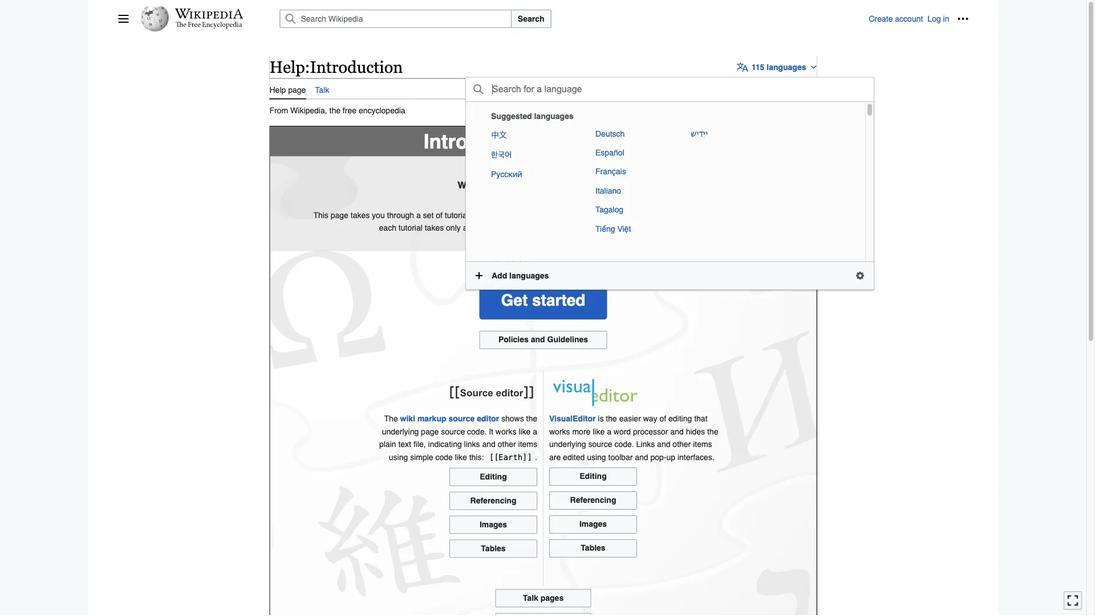 Task type: describe. For each thing, give the bounding box(es) containing it.
tiếng việt link
[[591, 220, 656, 238]]

tiếng
[[595, 224, 615, 234]]

and right the policies
[[531, 335, 545, 345]]

the
[[384, 415, 398, 424]]

interfaces.
[[678, 453, 714, 462]]

is the easier way of editing that works more like a word processor and hides the underlying source code. links and other items are edited using toolbar and pop-up interfaces.
[[549, 415, 718, 462]]

. inside [[earth]] .
[[535, 453, 537, 462]]

menu image
[[118, 13, 129, 25]]

in inside personal tools navigation
[[943, 14, 949, 23]]

wikipedian
[[629, 223, 668, 233]]

is inside is the easier way of editing that works more like a word processor and hides the underlying source code. links and other items are edited using toolbar and pop-up interfaces.
[[598, 415, 604, 424]]

tables for images link to the left
[[481, 544, 506, 553]]

talk for talk pages
[[523, 594, 538, 603]]

한국어 link
[[487, 146, 561, 164]]

wikipedia is made by people like you .
[[458, 180, 629, 191]]

italiano link
[[591, 182, 656, 200]]

are
[[549, 453, 561, 462]]

0 vertical spatial is
[[505, 180, 513, 191]]

language progressive image
[[737, 62, 748, 73]]

made
[[516, 180, 541, 191]]

and up 'pop-'
[[657, 440, 670, 449]]

by
[[543, 180, 554, 191]]

languages for 115 languages
[[767, 63, 806, 72]]

[[earth]] .
[[489, 453, 537, 462]]

wiki markup source editor link
[[400, 415, 499, 424]]

中文 link
[[487, 125, 561, 145]]

visualeditor
[[549, 415, 596, 424]]

links
[[464, 440, 480, 449]]

easier
[[619, 415, 641, 424]]

talk for talk
[[315, 85, 329, 94]]

page for this
[[331, 211, 348, 220]]

referencing link for images link to the left
[[449, 492, 537, 511]]

deutsch link
[[591, 125, 656, 143]]

page inside shows the underlying page source code. it works like a plain text file, indicating links and other items using simple code like this:
[[421, 428, 439, 437]]

wikipedia:visualeditor/user guide image
[[549, 377, 640, 409]]

talk pages
[[523, 594, 564, 603]]

wikipedia image
[[175, 9, 243, 19]]

1 vertical spatial introduction
[[424, 130, 540, 153]]

only
[[446, 223, 461, 233]]

proficient
[[595, 223, 627, 233]]

2 horizontal spatial you
[[609, 180, 626, 191]]

items inside is the easier way of editing that works more like a word processor and hides the underlying source code. links and other items are edited using toolbar and pop-up interfaces.
[[693, 440, 712, 449]]

tagalog
[[595, 205, 623, 214]]

deutsch
[[595, 129, 625, 138]]

started
[[532, 292, 585, 310]]

become
[[557, 223, 586, 233]]

languages for add languages
[[509, 271, 549, 281]]

talk link
[[315, 79, 329, 98]]

editing link for images link to the left
[[449, 468, 537, 487]]

works for other
[[496, 428, 516, 437]]

pop-
[[650, 453, 666, 462]]

editing for editing link related to the right images link
[[580, 472, 607, 481]]

0 vertical spatial .
[[626, 180, 629, 191]]

0 vertical spatial introduction
[[310, 58, 403, 76]]

help : introduction
[[269, 58, 403, 76]]

links
[[636, 440, 655, 449]]

suggested
[[491, 112, 532, 121]]

help page link
[[269, 79, 306, 100]]

file,
[[413, 440, 426, 449]]

each
[[379, 223, 396, 233]]

hides
[[686, 428, 705, 437]]

languages for suggested languages
[[534, 112, 574, 121]]

fullscreen image
[[1067, 596, 1079, 607]]

0 horizontal spatial images link
[[449, 516, 537, 535]]

log in link
[[928, 14, 949, 23]]

page for help
[[288, 85, 306, 94]]

so
[[517, 223, 525, 233]]

few
[[470, 223, 482, 233]]

indicating
[[428, 440, 462, 449]]

editing
[[668, 415, 692, 424]]

log
[[928, 14, 941, 23]]

and down editing
[[670, 428, 684, 437]]

way
[[643, 415, 657, 424]]

edited
[[563, 453, 585, 462]]

search button
[[511, 10, 551, 28]]

this
[[313, 211, 328, 220]]

referencing for referencing link for images link to the left
[[470, 496, 516, 505]]

interested
[[585, 211, 620, 220]]

español
[[595, 148, 624, 157]]

using inside shows the underlying page source code. it works like a plain text file, indicating links and other items using simple code like this:
[[389, 453, 408, 462]]

like inside is the easier way of editing that works more like a word processor and hides the underlying source code. links and other items are edited using toolbar and pop-up interfaces.
[[593, 428, 605, 437]]

this page takes you through a set of tutorials aimed at
[[313, 211, 508, 220]]

free
[[343, 106, 356, 115]]

Search search field
[[266, 10, 869, 28]]

tutorials
[[445, 211, 473, 220]]

other inside is the easier way of editing that works more like a word processor and hides the underlying source code. links and other items are edited using toolbar and pop-up interfaces.
[[673, 440, 691, 449]]

aimed
[[475, 211, 497, 220]]

images for images link to the left
[[480, 520, 507, 529]]

talk pages link
[[495, 590, 591, 608]]

from
[[269, 106, 288, 115]]

việt
[[617, 224, 631, 234]]

русский
[[491, 170, 522, 179]]

the up word
[[606, 415, 617, 424]]

more
[[572, 428, 591, 437]]

worldwide
[[491, 260, 531, 269]]

works for underlying
[[549, 428, 570, 437]]

français link
[[591, 163, 656, 181]]

and down links
[[635, 453, 648, 462]]

simple
[[410, 453, 433, 462]]

it inside shows the underlying page source code. it works like a plain text file, indicating links and other items using simple code like this:
[[489, 428, 493, 437]]

wikipedian link
[[629, 223, 668, 233]]

at
[[499, 211, 506, 220]]

a inside shows the underlying page source code. it works like a plain text file, indicating links and other items using simple code like this:
[[533, 428, 537, 437]]

and inside shows the underlying page source code. it works like a plain text file, indicating links and other items using simple code like this:
[[482, 440, 496, 449]]

한국어
[[491, 150, 512, 160]]

toolbar
[[608, 453, 633, 462]]

ייִדיש
[[691, 129, 708, 139]]

underlying inside is the easier way of editing that works more like a word processor and hides the underlying source code. links and other items are edited using toolbar and pop-up interfaces.
[[549, 440, 586, 449]]

editing link for the right images link
[[549, 468, 637, 486]]



Task type: locate. For each thing, give the bounding box(es) containing it.
all
[[709, 211, 717, 220]]

source down wiki markup source editor link at the left bottom of the page
[[441, 428, 465, 437]]

wikipedia down the русский
[[458, 180, 502, 191]]

русский link
[[487, 165, 561, 183]]

tables link for images link to the left
[[449, 540, 537, 559]]

the inside 'interested in contributing. it covers all the basics, and each tutorial takes only a few minutes, so you can become a proficient'
[[719, 211, 731, 220]]

talk
[[315, 85, 329, 94], [523, 594, 538, 603]]

0 horizontal spatial talk
[[315, 85, 329, 94]]

set
[[423, 211, 434, 220]]

1 vertical spatial of
[[660, 415, 666, 424]]

0 horizontal spatial code.
[[467, 428, 487, 437]]

languages inside introduction to wikipedia main content
[[767, 63, 806, 72]]

0 vertical spatial of
[[436, 211, 443, 220]]

1 horizontal spatial images link
[[549, 516, 637, 534]]

works inside shows the underlying page source code. it works like a plain text file, indicating links and other items using simple code like this:
[[496, 428, 516, 437]]

0 horizontal spatial .
[[535, 453, 537, 462]]

0 vertical spatial takes
[[351, 211, 370, 220]]

wiki
[[400, 415, 415, 424]]

1 vertical spatial takes
[[425, 223, 444, 233]]

1 other from the left
[[498, 440, 516, 449]]

source down the more on the bottom right
[[588, 440, 612, 449]]

2 items from the left
[[693, 440, 712, 449]]

tutorial
[[399, 223, 423, 233]]

contributing.
[[631, 211, 675, 220]]

covers
[[684, 211, 707, 220]]

0 horizontal spatial items
[[518, 440, 537, 449]]

basics,
[[733, 211, 758, 220]]

tables link
[[549, 540, 637, 558], [449, 540, 537, 559]]

editing
[[580, 472, 607, 481], [480, 472, 507, 482]]

plain
[[379, 440, 396, 449]]

introduction to wikipedia main content
[[265, 51, 824, 616]]

editing for editing link related to images link to the left
[[480, 472, 507, 482]]

a left set
[[416, 211, 421, 220]]

source inside shows the underlying page source code. it works like a plain text file, indicating links and other items using simple code like this:
[[441, 428, 465, 437]]

to
[[546, 130, 564, 153]]

0 horizontal spatial page
[[288, 85, 306, 94]]

you down français at the top of the page
[[609, 180, 626, 191]]

0 horizontal spatial in
[[623, 211, 629, 220]]

1 vertical spatial is
[[598, 415, 604, 424]]

policies
[[498, 335, 529, 345]]

0 horizontal spatial tables
[[481, 544, 506, 553]]

0 vertical spatial code.
[[467, 428, 487, 437]]

. left are
[[535, 453, 537, 462]]

tables for the right images link
[[581, 544, 606, 553]]

code. inside shows the underlying page source code. it works like a plain text file, indicating links and other items using simple code like this:
[[467, 428, 487, 437]]

1 horizontal spatial .
[[626, 180, 629, 191]]

like right the more on the bottom right
[[593, 428, 605, 437]]

source left editor
[[448, 415, 475, 424]]

shows the underlying page source code. it works like a plain text file, indicating links and other items using simple code like this:
[[379, 415, 537, 462]]

is
[[505, 180, 513, 191], [598, 415, 604, 424]]

guidelines
[[547, 335, 588, 345]]

items up [[earth]] .
[[518, 440, 537, 449]]

policies and guidelines link
[[479, 331, 607, 350]]

1 vertical spatial page
[[331, 211, 348, 220]]

languages inside add languages button
[[509, 271, 549, 281]]

help up help page link in the left top of the page
[[269, 58, 305, 76]]

this:
[[469, 453, 484, 462]]

get started
[[501, 292, 585, 310]]

up
[[666, 453, 675, 462]]

1 vertical spatial .
[[535, 453, 537, 462]]

the right "all"
[[719, 211, 731, 220]]

Search for a language text field
[[491, 80, 862, 99]]

help:wikitext image
[[446, 377, 537, 409]]

:
[[305, 58, 310, 76]]

0 vertical spatial talk
[[315, 85, 329, 94]]

1 horizontal spatial you
[[527, 223, 540, 233]]

referencing link for the right images link
[[549, 492, 637, 510]]

create account log in
[[869, 14, 949, 23]]

other up [[earth]]
[[498, 440, 516, 449]]

tables
[[581, 544, 606, 553], [481, 544, 506, 553]]

115 languages
[[752, 63, 806, 72]]

using
[[389, 453, 408, 462], [587, 453, 606, 462]]

1 horizontal spatial takes
[[425, 223, 444, 233]]

0 horizontal spatial of
[[436, 211, 443, 220]]

0 horizontal spatial it
[[489, 428, 493, 437]]

a left few
[[463, 223, 467, 233]]

editing down edited
[[580, 472, 607, 481]]

takes
[[351, 211, 370, 220], [425, 223, 444, 233]]

.
[[626, 180, 629, 191], [535, 453, 537, 462]]

underlying up the text
[[382, 428, 419, 437]]

works down shows
[[496, 428, 516, 437]]

. right italiano
[[626, 180, 629, 191]]

1 horizontal spatial referencing
[[570, 496, 616, 505]]

of right set
[[436, 211, 443, 220]]

a inside is the easier way of editing that works more like a word processor and hides the underlying source code. links and other items are edited using toolbar and pop-up interfaces.
[[607, 428, 611, 437]]

it inside 'interested in contributing. it covers all the basics, and each tutorial takes only a few minutes, so you can become a proficient'
[[677, 211, 681, 220]]

2 vertical spatial you
[[527, 223, 540, 233]]

takes inside 'interested in contributing. it covers all the basics, and each tutorial takes only a few minutes, so you can become a proficient'
[[425, 223, 444, 233]]

0 horizontal spatial images
[[480, 520, 507, 529]]

and
[[760, 211, 773, 220], [531, 335, 545, 345], [670, 428, 684, 437], [482, 440, 496, 449], [657, 440, 670, 449], [635, 453, 648, 462]]

that
[[694, 415, 708, 424]]

0 horizontal spatial introduction
[[310, 58, 403, 76]]

create
[[869, 14, 893, 23]]

it left 'covers'
[[677, 211, 681, 220]]

policies and guidelines
[[498, 335, 588, 345]]

0 horizontal spatial editing link
[[449, 468, 537, 487]]

code. down word
[[614, 440, 634, 449]]

a up [[earth]] .
[[533, 428, 537, 437]]

get
[[501, 292, 528, 310]]

1 horizontal spatial of
[[660, 415, 666, 424]]

images for the right images link
[[579, 520, 607, 529]]

1 horizontal spatial page
[[331, 211, 348, 220]]

talk up wikipedia,
[[315, 85, 329, 94]]

page right the this at the top left
[[331, 211, 348, 220]]

1 items from the left
[[518, 440, 537, 449]]

1 vertical spatial source
[[441, 428, 465, 437]]

0 horizontal spatial using
[[389, 453, 408, 462]]

1 works from the left
[[496, 428, 516, 437]]

underlying
[[382, 428, 419, 437], [549, 440, 586, 449]]

other
[[498, 440, 516, 449], [673, 440, 691, 449]]

1 horizontal spatial wikipedia
[[570, 130, 663, 153]]

wikipedia up français at the top of the page
[[570, 130, 663, 153]]

create account link
[[869, 14, 923, 23]]

115
[[752, 63, 764, 72]]

ייִדיש link
[[686, 125, 761, 143]]

1 horizontal spatial tables link
[[549, 540, 637, 558]]

of right way
[[660, 415, 666, 424]]

a left tiếng
[[588, 223, 593, 233]]

0 vertical spatial you
[[609, 180, 626, 191]]

None text field
[[491, 80, 862, 99]]

get started link
[[479, 281, 607, 320]]

introduction down the suggested
[[424, 130, 540, 153]]

using inside is the easier way of editing that works more like a word processor and hides the underlying source code. links and other items are edited using toolbar and pop-up interfaces.
[[587, 453, 606, 462]]

images
[[579, 520, 607, 529], [480, 520, 507, 529]]

1 horizontal spatial using
[[587, 453, 606, 462]]

can
[[542, 223, 555, 233]]

help
[[269, 58, 305, 76], [269, 85, 286, 94]]

0 vertical spatial page
[[288, 85, 306, 94]]

referencing link down edited
[[549, 492, 637, 510]]

2 using from the left
[[587, 453, 606, 462]]

0 vertical spatial source
[[448, 415, 475, 424]]

works
[[496, 428, 516, 437], [549, 428, 570, 437]]

source
[[448, 415, 475, 424], [441, 428, 465, 437], [588, 440, 612, 449]]

referencing link down this:
[[449, 492, 537, 511]]

1 horizontal spatial works
[[549, 428, 570, 437]]

is down the русский
[[505, 180, 513, 191]]

0 horizontal spatial wikipedia
[[458, 180, 502, 191]]

languages right the 115
[[767, 63, 806, 72]]

0 vertical spatial wikipedia
[[570, 130, 663, 153]]

1 horizontal spatial is
[[598, 415, 604, 424]]

中文
[[491, 129, 507, 141]]

1 vertical spatial help
[[269, 85, 286, 94]]

source inside is the easier way of editing that works more like a word processor and hides the underlying source code. links and other items are edited using toolbar and pop-up interfaces.
[[588, 440, 612, 449]]

0 vertical spatial it
[[677, 211, 681, 220]]

works down visualeditor
[[549, 428, 570, 437]]

of inside is the easier way of editing that works more like a word processor and hides the underlying source code. links and other items are edited using toolbar and pop-up interfaces.
[[660, 415, 666, 424]]

languages up 'to'
[[534, 112, 574, 121]]

tagalog link
[[591, 201, 656, 219]]

underlying inside shows the underlying page source code. it works like a plain text file, indicating links and other items using simple code like this:
[[382, 428, 419, 437]]

processor
[[633, 428, 668, 437]]

items inside shows the underlying page source code. it works like a plain text file, indicating links and other items using simple code like this:
[[518, 440, 537, 449]]

other up up
[[673, 440, 691, 449]]

1 horizontal spatial code.
[[614, 440, 634, 449]]

wikipedia
[[570, 130, 663, 153], [458, 180, 502, 191]]

1 using from the left
[[389, 453, 408, 462]]

0 horizontal spatial other
[[498, 440, 516, 449]]

text
[[398, 440, 411, 449]]

editing link down edited
[[549, 468, 637, 486]]

0 horizontal spatial underlying
[[382, 428, 419, 437]]

like left this:
[[455, 453, 467, 462]]

code. up links
[[467, 428, 487, 437]]

and right links
[[482, 440, 496, 449]]

from wikipedia, the free encyclopedia
[[269, 106, 405, 115]]

0 horizontal spatial works
[[496, 428, 516, 437]]

help for help page
[[269, 85, 286, 94]]

[[earth]]
[[489, 453, 532, 462]]

underlying up edited
[[549, 440, 586, 449]]

1 horizontal spatial introduction
[[424, 130, 540, 153]]

0 horizontal spatial referencing
[[470, 496, 516, 505]]

in up việt
[[623, 211, 629, 220]]

help page
[[269, 85, 306, 94]]

1 horizontal spatial underlying
[[549, 440, 586, 449]]

1 horizontal spatial images
[[579, 520, 607, 529]]

editing down this:
[[480, 472, 507, 482]]

editing link down this:
[[449, 468, 537, 487]]

personal tools navigation
[[869, 10, 972, 28]]

code. inside is the easier way of editing that works more like a word processor and hides the underlying source code. links and other items are edited using toolbar and pop-up interfaces.
[[614, 440, 634, 449]]

referencing down edited
[[570, 496, 616, 505]]

page down markup
[[421, 428, 439, 437]]

2 vertical spatial page
[[421, 428, 439, 437]]

0 vertical spatial in
[[943, 14, 949, 23]]

items
[[518, 440, 537, 449], [693, 440, 712, 449]]

referencing down this:
[[470, 496, 516, 505]]

1 horizontal spatial items
[[693, 440, 712, 449]]

español link
[[591, 144, 656, 162]]

referencing for the right images link referencing link
[[570, 496, 616, 505]]

shows
[[501, 415, 524, 424]]

talk left 'pages' at the bottom of the page
[[523, 594, 538, 603]]

using down the text
[[389, 453, 408, 462]]

pages
[[541, 594, 564, 603]]

the right shows
[[526, 415, 537, 424]]

1 horizontal spatial it
[[677, 211, 681, 220]]

like down français at the top of the page
[[591, 180, 607, 191]]

search
[[518, 14, 544, 23]]

it down editor
[[489, 428, 493, 437]]

0 horizontal spatial referencing link
[[449, 492, 537, 511]]

page
[[288, 85, 306, 94], [331, 211, 348, 220], [421, 428, 439, 437]]

0 horizontal spatial editing
[[480, 472, 507, 482]]

using right edited
[[587, 453, 606, 462]]

page up wikipedia,
[[288, 85, 306, 94]]

word
[[614, 428, 631, 437]]

other inside shows the underlying page source code. it works like a plain text file, indicating links and other items using simple code like this:
[[498, 440, 516, 449]]

introduction up talk link
[[310, 58, 403, 76]]

items up 'interfaces.'
[[693, 440, 712, 449]]

you up each
[[372, 211, 385, 220]]

1 vertical spatial languages
[[534, 112, 574, 121]]

2 works from the left
[[549, 428, 570, 437]]

like down shows
[[519, 428, 531, 437]]

the left free on the left of the page
[[329, 106, 340, 115]]

tables link for the right images link
[[549, 540, 637, 558]]

takes right the this at the top left
[[351, 211, 370, 220]]

introduction
[[310, 58, 403, 76], [424, 130, 540, 153]]

the right hides at right
[[707, 428, 718, 437]]

the free encyclopedia image
[[176, 22, 242, 29]]

1 vertical spatial in
[[623, 211, 629, 220]]

minutes,
[[484, 223, 514, 233]]

1 vertical spatial underlying
[[549, 440, 586, 449]]

0 horizontal spatial you
[[372, 211, 385, 220]]

takes down set
[[425, 223, 444, 233]]

0 horizontal spatial takes
[[351, 211, 370, 220]]

1 vertical spatial it
[[489, 428, 493, 437]]

français
[[595, 167, 626, 176]]

log in and more options image
[[957, 13, 969, 25]]

visualeditor link
[[549, 415, 596, 424]]

in
[[943, 14, 949, 23], [623, 211, 629, 220]]

2 vertical spatial languages
[[509, 271, 549, 281]]

1 vertical spatial code.
[[614, 440, 634, 449]]

help up from
[[269, 85, 286, 94]]

and right basics,
[[760, 211, 773, 220]]

2 other from the left
[[673, 440, 691, 449]]

is down wikipedia:visualeditor/user guide image
[[598, 415, 604, 424]]

0 horizontal spatial tables link
[[449, 540, 537, 559]]

1 vertical spatial you
[[372, 211, 385, 220]]

in inside 'interested in contributing. it covers all the basics, and each tutorial takes only a few minutes, so you can become a proficient'
[[623, 211, 629, 220]]

1 horizontal spatial talk
[[523, 594, 538, 603]]

0 vertical spatial underlying
[[382, 428, 419, 437]]

1 horizontal spatial tables
[[581, 544, 606, 553]]

you
[[609, 180, 626, 191], [372, 211, 385, 220], [527, 223, 540, 233]]

add languages button
[[473, 267, 556, 285]]

2 vertical spatial source
[[588, 440, 612, 449]]

0 vertical spatial languages
[[767, 63, 806, 72]]

and inside 'interested in contributing. it covers all the basics, and each tutorial takes only a few minutes, so you can become a proficient'
[[760, 211, 773, 220]]

referencing
[[570, 496, 616, 505], [470, 496, 516, 505]]

works inside is the easier way of editing that works more like a word processor and hides the underlying source code. links and other items are edited using toolbar and pop-up interfaces.
[[549, 428, 570, 437]]

add languages
[[492, 271, 549, 281]]

languages down worldwide
[[509, 271, 549, 281]]

1 horizontal spatial referencing link
[[549, 492, 637, 510]]

suggested languages
[[491, 112, 574, 121]]

Search Wikipedia search field
[[280, 10, 511, 28]]

0 horizontal spatial is
[[505, 180, 513, 191]]

the inside shows the underlying page source code. it works like a plain text file, indicating links and other items using simple code like this:
[[526, 415, 537, 424]]

help for help : introduction
[[269, 58, 305, 76]]

1 help from the top
[[269, 58, 305, 76]]

wikipedia,
[[290, 106, 327, 115]]

2 horizontal spatial page
[[421, 428, 439, 437]]

1 horizontal spatial in
[[943, 14, 949, 23]]

1 horizontal spatial other
[[673, 440, 691, 449]]

the wiki markup source editor
[[384, 415, 499, 424]]

you right so
[[527, 223, 540, 233]]

1 vertical spatial wikipedia
[[458, 180, 502, 191]]

1 vertical spatial talk
[[523, 594, 538, 603]]

a left word
[[607, 428, 611, 437]]

1 horizontal spatial editing link
[[549, 468, 637, 486]]

in right log
[[943, 14, 949, 23]]

0 vertical spatial help
[[269, 58, 305, 76]]

code
[[435, 453, 453, 462]]

encyclopedia
[[359, 106, 405, 115]]

1 horizontal spatial editing
[[580, 472, 607, 481]]

you inside 'interested in contributing. it covers all the basics, and each tutorial takes only a few minutes, so you can become a proficient'
[[527, 223, 540, 233]]

2 help from the top
[[269, 85, 286, 94]]



Task type: vqa. For each thing, say whether or not it's contained in the screenshot.
the in within and is highly arboreal, scrambling around in trees and bamboos, especially near water. The home range is about 1,000 m
no



